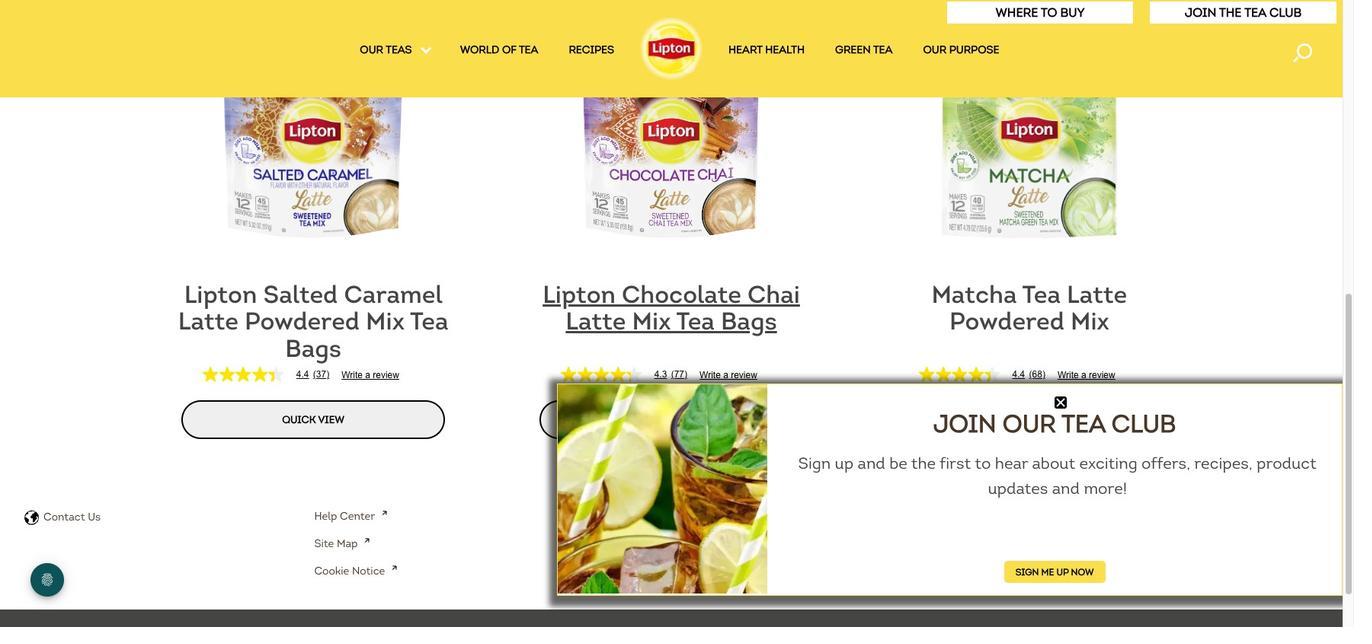 Task type: describe. For each thing, give the bounding box(es) containing it.
matcha tea latte powdered mix
[[932, 280, 1127, 337]]

privacy notice
[[604, 510, 677, 523]]

quick view button for tea
[[539, 401, 804, 439]]

green tea link
[[835, 43, 893, 62]]

tea for our
[[1062, 409, 1105, 440]]

me
[[1041, 567, 1054, 578]]

tea for of
[[519, 43, 538, 56]]

lipton site logo image
[[637, 14, 706, 82]]

view for mix
[[318, 414, 345, 427]]

our purpose
[[923, 43, 1000, 56]]

up
[[835, 454, 854, 474]]

cookie for cookie notice
[[314, 565, 349, 578]]

(68)
[[1029, 370, 1046, 381]]

a for mix
[[365, 371, 370, 381]]

write a review button for mix
[[342, 371, 399, 381]]

join our tea club
[[933, 409, 1176, 440]]

purpose
[[949, 43, 1000, 56]]

world of tea link
[[460, 43, 538, 62]]

2 horizontal spatial and
[[1052, 479, 1080, 499]]

join the tea club
[[1185, 5, 1302, 20]]

write a review for mix
[[342, 371, 399, 381]]

map
[[337, 538, 358, 551]]

caramel
[[344, 280, 442, 310]]

cookie notice
[[314, 565, 385, 578]]

where to buy
[[996, 5, 1085, 20]]

3 quick view button from the left
[[897, 401, 1162, 439]]

join the tea club button
[[1149, 1, 1337, 24]]

hear
[[995, 454, 1028, 474]]

write for tea
[[700, 371, 721, 381]]

3 write from the left
[[1058, 371, 1079, 381]]

(77)
[[671, 370, 687, 381]]

latte inside matcha tea latte powdered mix
[[1067, 280, 1127, 310]]

club
[[1112, 409, 1176, 440]]

us
[[88, 511, 101, 524]]

lipton teas and infusions
[[604, 538, 731, 551]]

about
[[1032, 454, 1075, 474]]

notice for privacy notice
[[644, 510, 677, 523]]

contact us
[[43, 511, 101, 524]]

lipton chocolate chai latte mix tea bags image
[[576, 53, 767, 244]]

lipton for powdered
[[184, 280, 257, 310]]

lipton salted caramel latte powdered mix tea bags
[[178, 280, 448, 364]]

bags inside lipton chocolate chai latte mix tea bags
[[721, 307, 777, 337]]

tea inside matcha tea latte powdered mix
[[1022, 280, 1061, 310]]

center
[[340, 510, 375, 523]]

where
[[996, 5, 1038, 20]]

lipton salted caramel latte powdered mix tea bags image
[[218, 53, 409, 244]]

3 quick view from the left
[[998, 414, 1061, 427]]

cookie notice link
[[314, 565, 397, 578]]

sign
[[1016, 567, 1039, 578]]

teas for our
[[386, 43, 412, 56]]

green tea
[[835, 43, 893, 56]]

recipes link
[[569, 43, 614, 62]]

salted
[[263, 280, 338, 310]]

3 quick from the left
[[998, 414, 1032, 427]]

3 write a review from the left
[[1058, 371, 1115, 381]]

mix for matcha
[[1071, 307, 1109, 337]]

latte for lipton chocolate chai latte mix tea bags
[[566, 307, 626, 337]]

4.3
[[654, 370, 667, 381]]

world
[[460, 43, 499, 56]]

offers,
[[1142, 454, 1190, 474]]

join
[[1185, 5, 1217, 20]]

club
[[1270, 5, 1302, 20]]

open privacy settings image
[[30, 564, 64, 597]]

sign me up now
[[1016, 567, 1094, 578]]

to
[[1041, 5, 1057, 20]]

matcha tea latte powdered mix image
[[934, 53, 1125, 244]]

sign up and be the first to hear about exciting offers, recipes, product updates and more!
[[798, 454, 1317, 499]]

3 review from the left
[[1089, 371, 1115, 381]]

our purpose link
[[923, 43, 1000, 62]]

recipes,
[[1195, 454, 1253, 474]]

tea inside button
[[1245, 5, 1266, 20]]

first
[[940, 454, 971, 474]]

health
[[765, 43, 805, 56]]

sign me up now link
[[1004, 562, 1105, 584]]

world of tea
[[460, 43, 538, 56]]

exciting
[[1080, 454, 1138, 474]]

3 a from the left
[[1081, 371, 1087, 381]]

4.4 for mix
[[1012, 370, 1025, 381]]

buy
[[1060, 5, 1085, 20]]

tea inside lipton salted caramel latte powdered mix tea bags
[[410, 307, 448, 337]]

contact
[[43, 511, 85, 524]]

now
[[1071, 567, 1094, 578]]

powdered inside lipton salted caramel latte powdered mix tea bags
[[245, 307, 360, 337]]

our teas link
[[360, 43, 430, 62]]

lipton chocolate chai latte mix tea bags link
[[525, 280, 818, 367]]

chocolate
[[622, 280, 741, 310]]

help center link
[[314, 510, 387, 523]]

write a review button for tea
[[700, 371, 757, 381]]

of
[[502, 43, 516, 56]]



Task type: locate. For each thing, give the bounding box(es) containing it.
1 vertical spatial tea
[[1062, 409, 1105, 440]]

2 write a review from the left
[[700, 371, 757, 381]]

bags
[[721, 307, 777, 337], [285, 333, 341, 364]]

green
[[835, 43, 871, 56]]

1 horizontal spatial latte
[[566, 307, 626, 337]]

lipton inside lipton chocolate chai latte mix tea bags
[[543, 280, 616, 310]]

4.4 (68)
[[1012, 370, 1046, 381]]

1 horizontal spatial tea
[[1062, 409, 1105, 440]]

signup image
[[558, 385, 768, 594]]

0 horizontal spatial quick view
[[282, 414, 345, 427]]

4.4 left (68) on the bottom of the page
[[1012, 370, 1025, 381]]

lipton salted caramel latte powdered mix tea bags link
[[167, 280, 460, 367]]

write a review
[[342, 371, 399, 381], [700, 371, 757, 381], [1058, 371, 1115, 381]]

1 horizontal spatial write
[[700, 371, 721, 381]]

lipton chocolate chai latte mix tea bags
[[543, 280, 800, 337]]

contact us link
[[43, 511, 101, 524]]

0 vertical spatial teas
[[386, 43, 412, 56]]

1 horizontal spatial quick
[[640, 414, 674, 427]]

latte for lipton salted caramel latte powdered mix tea bags
[[178, 307, 239, 337]]

1 horizontal spatial write a review button
[[700, 371, 757, 381]]

2 horizontal spatial quick view
[[998, 414, 1061, 427]]

2 horizontal spatial quick
[[998, 414, 1032, 427]]

quick down 4.3
[[640, 414, 674, 427]]

1 horizontal spatial a
[[723, 371, 728, 381]]

2 write from the left
[[700, 371, 721, 381]]

1 write from the left
[[342, 371, 363, 381]]

2 view from the left
[[676, 414, 703, 427]]

1 cookie from the left
[[314, 565, 349, 578]]

cookie left details
[[604, 565, 639, 578]]

1 quick from the left
[[282, 414, 316, 427]]

quick view for mix
[[282, 414, 345, 427]]

view down (77)
[[676, 414, 703, 427]]

a for tea
[[723, 371, 728, 381]]

more!
[[1084, 479, 1127, 499]]

1 horizontal spatial view
[[676, 414, 703, 427]]

0 vertical spatial tea
[[519, 43, 538, 56]]

teas for lipton
[[638, 538, 660, 551]]

1 mix from the left
[[366, 307, 405, 337]]

0 horizontal spatial write
[[342, 371, 363, 381]]

2 a from the left
[[723, 371, 728, 381]]

tea right of
[[519, 43, 538, 56]]

2 vertical spatial and
[[663, 538, 682, 551]]

quick
[[282, 414, 316, 427], [640, 414, 674, 427], [998, 414, 1032, 427]]

0 horizontal spatial a
[[365, 371, 370, 381]]

1 powdered from the left
[[245, 307, 360, 337]]

1 horizontal spatial our
[[1003, 409, 1056, 440]]

1 horizontal spatial and
[[858, 454, 885, 474]]

powdered up 4.4 (68)
[[950, 307, 1065, 337]]

1 write a review from the left
[[342, 371, 399, 381]]

powdered inside matcha tea latte powdered mix
[[950, 307, 1065, 337]]

quick view button for mix
[[181, 401, 445, 439]]

2 4.4 from the left
[[1012, 370, 1025, 381]]

lipton teas and infusions link
[[604, 538, 744, 551]]

and up details
[[663, 538, 682, 551]]

write a review button right (77)
[[700, 371, 757, 381]]

quick view button down the 4.4 (37)
[[181, 401, 445, 439]]

up
[[1057, 567, 1069, 578]]

2 horizontal spatial a
[[1081, 371, 1087, 381]]

review for bags
[[731, 371, 757, 381]]

write
[[342, 371, 363, 381], [700, 371, 721, 381], [1058, 371, 1079, 381]]

3 view from the left
[[1034, 414, 1061, 427]]

2 horizontal spatial write a review button
[[1058, 371, 1115, 381]]

2 review from the left
[[731, 371, 757, 381]]

be
[[889, 454, 907, 474]]

write up 026e8 icon
[[1058, 371, 1079, 381]]

teas inside our teas link
[[386, 43, 412, 56]]

review right (37)
[[373, 371, 399, 381]]

0 horizontal spatial view
[[318, 414, 345, 427]]

write a review up 026e8 icon
[[1058, 371, 1115, 381]]

site map
[[314, 538, 358, 551]]

0 horizontal spatial cookie
[[314, 565, 349, 578]]

cookie down site map
[[314, 565, 349, 578]]

quick for tea
[[640, 414, 674, 427]]

3 mix from the left
[[1071, 307, 1109, 337]]

latte inside lipton salted caramel latte powdered mix tea bags
[[178, 307, 239, 337]]

updates
[[988, 479, 1048, 499]]

cookie
[[314, 565, 349, 578], [604, 565, 639, 578]]

quick view for tea
[[640, 414, 703, 427]]

3 write a review button from the left
[[1058, 371, 1115, 381]]

details
[[642, 565, 677, 578]]

1 quick view button from the left
[[181, 401, 445, 439]]

matcha tea latte powdered mix link
[[883, 280, 1176, 367]]

a right (77)
[[723, 371, 728, 381]]

notice down map
[[352, 565, 385, 578]]

1 horizontal spatial cookie
[[604, 565, 639, 578]]

quick down the 4.4 (37)
[[282, 414, 316, 427]]

quick view button
[[181, 401, 445, 439], [539, 401, 804, 439], [897, 401, 1162, 439]]

1 horizontal spatial quick view
[[640, 414, 703, 427]]

1 horizontal spatial bags
[[721, 307, 777, 337]]

cookie for cookie details
[[604, 565, 639, 578]]

0 horizontal spatial teas
[[386, 43, 412, 56]]

2 horizontal spatial write
[[1058, 371, 1079, 381]]

our
[[360, 43, 383, 56]]

quick up hear in the bottom right of the page
[[998, 414, 1032, 427]]

1 horizontal spatial teas
[[638, 538, 660, 551]]

tea up the exciting
[[1062, 409, 1105, 440]]

2 write a review button from the left
[[700, 371, 757, 381]]

our
[[923, 43, 947, 56], [1003, 409, 1056, 440]]

quick view down the 4.4 (37)
[[282, 414, 345, 427]]

help
[[314, 510, 337, 523]]

view
[[318, 414, 345, 427], [676, 414, 703, 427], [1034, 414, 1061, 427]]

2 horizontal spatial view
[[1034, 414, 1061, 427]]

to
[[975, 454, 991, 474]]

2 mix from the left
[[632, 307, 671, 337]]

cookie details
[[604, 565, 677, 578]]

1 horizontal spatial mix
[[632, 307, 671, 337]]

quick view button down 4.4 (68)
[[897, 401, 1162, 439]]

bags inside lipton salted caramel latte powdered mix tea bags
[[285, 333, 341, 364]]

write right (77)
[[700, 371, 721, 381]]

lipton for mix
[[543, 280, 616, 310]]

1 vertical spatial teas
[[638, 538, 660, 551]]

navigation containing our teas
[[0, 43, 1343, 62]]

infusions
[[684, 538, 731, 551]]

0 horizontal spatial quick view button
[[181, 401, 445, 439]]

1 vertical spatial and
[[1052, 479, 1080, 499]]

2 quick view button from the left
[[539, 401, 804, 439]]

review right (77)
[[731, 371, 757, 381]]

mix inside lipton chocolate chai latte mix tea bags
[[632, 307, 671, 337]]

2 quick from the left
[[640, 414, 674, 427]]

mix
[[366, 307, 405, 337], [632, 307, 671, 337], [1071, 307, 1109, 337]]

write a review button up 026e8 icon
[[1058, 371, 1115, 381]]

write for mix
[[342, 371, 363, 381]]

teas down privacy notice link
[[638, 538, 660, 551]]

026e8 image
[[1055, 397, 1067, 409]]

2 horizontal spatial write a review
[[1058, 371, 1115, 381]]

review for tea
[[373, 371, 399, 381]]

0 vertical spatial notice
[[644, 510, 677, 523]]

0 horizontal spatial 4.4
[[296, 370, 309, 381]]

tea
[[519, 43, 538, 56], [1062, 409, 1105, 440]]

powdered up the 4.4 (37)
[[245, 307, 360, 337]]

1 quick view from the left
[[282, 414, 345, 427]]

write a review button right (37)
[[342, 371, 399, 381]]

our teas
[[360, 43, 415, 56]]

quick for mix
[[282, 414, 316, 427]]

the
[[911, 454, 936, 474]]

0 horizontal spatial our
[[923, 43, 947, 56]]

1 review from the left
[[373, 371, 399, 381]]

view for tea
[[676, 414, 703, 427]]

0 horizontal spatial bags
[[285, 333, 341, 364]]

matcha
[[932, 280, 1017, 310]]

review up club
[[1089, 371, 1115, 381]]

4.4 (37)
[[296, 370, 329, 381]]

our up hear in the bottom right of the page
[[1003, 409, 1056, 440]]

1 horizontal spatial 4.4
[[1012, 370, 1025, 381]]

notice for cookie notice
[[352, 565, 385, 578]]

1 horizontal spatial quick view button
[[539, 401, 804, 439]]

mix for lipton
[[632, 307, 671, 337]]

write right (37)
[[342, 371, 363, 381]]

product
[[1257, 454, 1317, 474]]

tea
[[1245, 5, 1266, 20], [873, 43, 893, 56], [1022, 280, 1061, 310], [410, 307, 448, 337], [676, 307, 715, 337]]

4.4 left (37)
[[296, 370, 309, 381]]

notice up lipton teas and infusions
[[644, 510, 677, 523]]

4.3 (77)
[[654, 370, 687, 381]]

a right (68) on the bottom of the page
[[1081, 371, 1087, 381]]

write a review right (37)
[[342, 371, 399, 381]]

0 horizontal spatial and
[[663, 538, 682, 551]]

join the tea club link
[[1185, 5, 1302, 20]]

recipes
[[569, 43, 614, 56]]

4.4 for powdered
[[296, 370, 309, 381]]

tea inside lipton chocolate chai latte mix tea bags
[[676, 307, 715, 337]]

1 horizontal spatial write a review
[[700, 371, 757, 381]]

latte inside lipton chocolate chai latte mix tea bags
[[566, 307, 626, 337]]

0 horizontal spatial mix
[[366, 307, 405, 337]]

teas
[[386, 43, 412, 56], [638, 538, 660, 551]]

1 4.4 from the left
[[296, 370, 309, 381]]

2 horizontal spatial latte
[[1067, 280, 1127, 310]]

join
[[933, 409, 996, 440]]

2 quick view from the left
[[640, 414, 703, 427]]

where to buy button
[[946, 1, 1134, 24]]

sign
[[798, 454, 831, 474]]

0 horizontal spatial powdered
[[245, 307, 360, 337]]

and down about at the right bottom
[[1052, 479, 1080, 499]]

2 horizontal spatial quick view button
[[897, 401, 1162, 439]]

mix inside lipton salted caramel latte powdered mix tea bags
[[366, 307, 405, 337]]

0 horizontal spatial latte
[[178, 307, 239, 337]]

heart health link
[[729, 43, 805, 62]]

1 horizontal spatial powdered
[[950, 307, 1065, 337]]

heart
[[729, 43, 762, 56]]

0 horizontal spatial review
[[373, 371, 399, 381]]

help center
[[314, 510, 375, 523]]

2 horizontal spatial mix
[[1071, 307, 1109, 337]]

notice
[[644, 510, 677, 523], [352, 565, 385, 578]]

0 horizontal spatial tea
[[519, 43, 538, 56]]

2 cookie from the left
[[604, 565, 639, 578]]

a right (37)
[[365, 371, 370, 381]]

(37)
[[313, 370, 329, 381]]

privacy notice link
[[604, 510, 689, 523]]

privacy
[[604, 510, 641, 523]]

quick view button down 4.3 (77)
[[539, 401, 804, 439]]

1 view from the left
[[318, 414, 345, 427]]

0 vertical spatial our
[[923, 43, 947, 56]]

quick view
[[282, 414, 345, 427], [640, 414, 703, 427], [998, 414, 1061, 427]]

0 horizontal spatial quick
[[282, 414, 316, 427]]

view down 026e8 icon
[[1034, 414, 1061, 427]]

2 powdered from the left
[[950, 307, 1065, 337]]

write a review for tea
[[700, 371, 757, 381]]

0 horizontal spatial notice
[[352, 565, 385, 578]]

powdered
[[245, 307, 360, 337], [950, 307, 1065, 337]]

teas right our
[[386, 43, 412, 56]]

2 horizontal spatial review
[[1089, 371, 1115, 381]]

1 horizontal spatial review
[[731, 371, 757, 381]]

and
[[858, 454, 885, 474], [1052, 479, 1080, 499], [663, 538, 682, 551]]

and left be
[[858, 454, 885, 474]]

review
[[373, 371, 399, 381], [731, 371, 757, 381], [1089, 371, 1115, 381]]

and for infusions
[[663, 538, 682, 551]]

and for be
[[858, 454, 885, 474]]

view down (37)
[[318, 414, 345, 427]]

heart health
[[729, 43, 805, 56]]

1 write a review button from the left
[[342, 371, 399, 381]]

site map link
[[314, 538, 370, 551]]

4.4
[[296, 370, 309, 381], [1012, 370, 1025, 381]]

where to buy link
[[996, 5, 1085, 20]]

lipton inside lipton salted caramel latte powdered mix tea bags
[[184, 280, 257, 310]]

1 horizontal spatial notice
[[644, 510, 677, 523]]

quick view down 026e8 icon
[[998, 414, 1061, 427]]

chai
[[748, 280, 800, 310]]

navigation
[[0, 43, 1343, 62]]

site
[[314, 538, 334, 551]]

0 horizontal spatial write a review button
[[342, 371, 399, 381]]

mix inside matcha tea latte powdered mix
[[1071, 307, 1109, 337]]

the
[[1219, 5, 1242, 20]]

1 a from the left
[[365, 371, 370, 381]]

quick view down 4.3 (77)
[[640, 414, 703, 427]]

write a review right (77)
[[700, 371, 757, 381]]

our left purpose
[[923, 43, 947, 56]]

1 vertical spatial notice
[[352, 565, 385, 578]]

1 vertical spatial our
[[1003, 409, 1056, 440]]

0 horizontal spatial write a review
[[342, 371, 399, 381]]

0 vertical spatial and
[[858, 454, 885, 474]]



Task type: vqa. For each thing, say whether or not it's contained in the screenshot.
'fresh' within the 1 pint fresh squeezed orange juice or store bought 100% juice, not from concentrate
no



